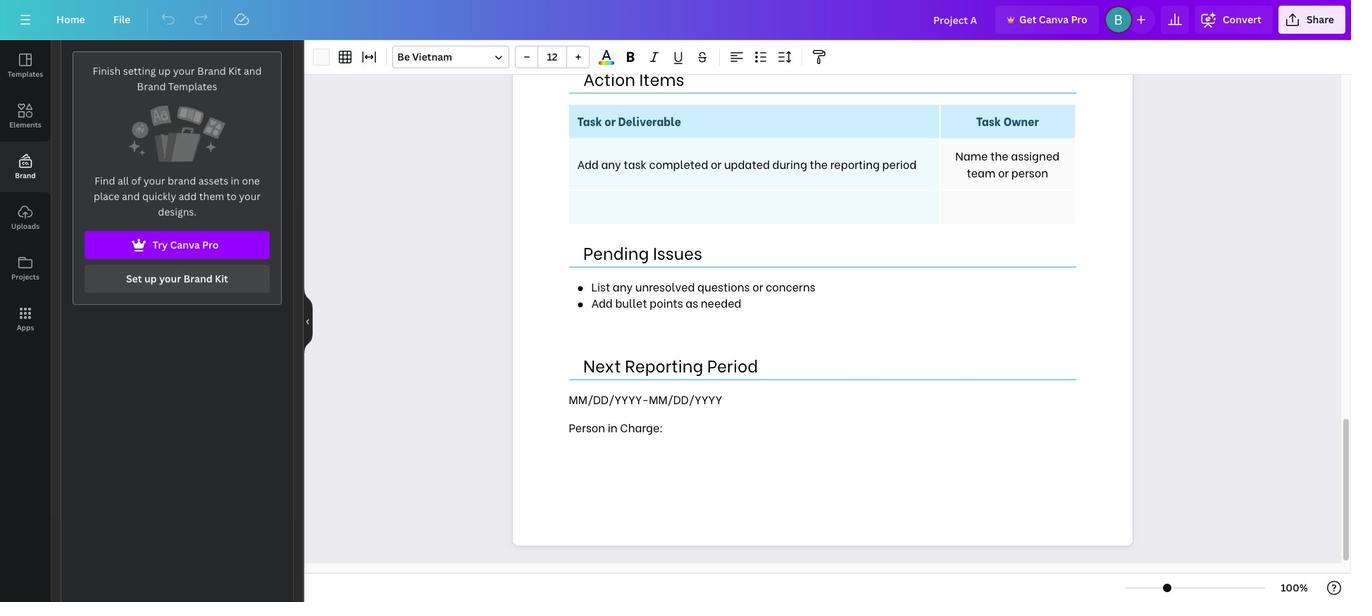 Task type: describe. For each thing, give the bounding box(es) containing it.
one
[[242, 174, 260, 187]]

canva for get
[[1040, 13, 1069, 26]]

as
[[686, 294, 699, 311]]

templates button
[[0, 40, 51, 91]]

try canva pro
[[153, 238, 219, 252]]

and inside find all of your brand assets in one place and quickly add them to your designs.
[[122, 190, 140, 203]]

brand button
[[0, 142, 51, 192]]

set up your brand kit button
[[85, 265, 270, 293]]

finish setting up your brand kit and brand templates
[[93, 64, 262, 93]]

all
[[118, 174, 129, 187]]

projects
[[11, 272, 39, 282]]

points
[[650, 294, 683, 311]]

assets
[[199, 174, 228, 187]]

pro for get canva pro
[[1072, 13, 1088, 26]]

get
[[1020, 13, 1037, 26]]

up inside finish setting up your brand kit and brand templates
[[158, 64, 171, 78]]

convert button
[[1195, 6, 1274, 34]]

– – number field
[[543, 50, 562, 63]]

find
[[95, 174, 115, 187]]

in inside find all of your brand assets in one place and quickly add them to your designs.
[[231, 174, 240, 187]]

charge:
[[620, 419, 663, 435]]

setting
[[123, 64, 156, 78]]

kit inside finish setting up your brand kit and brand templates
[[229, 64, 241, 78]]

add
[[592, 294, 613, 311]]

questions
[[698, 279, 750, 295]]

try canva pro button
[[85, 231, 270, 259]]

of
[[131, 174, 141, 187]]

convert
[[1223, 13, 1262, 26]]

needed
[[701, 294, 742, 311]]

brand
[[168, 174, 196, 187]]

your up quickly
[[144, 174, 165, 187]]

bullet
[[616, 294, 648, 311]]

list any unresolved questions or concerns add bullet points as needed
[[592, 279, 816, 311]]

designs.
[[158, 205, 197, 218]]

elements
[[9, 120, 41, 130]]

share button
[[1279, 6, 1346, 34]]

place
[[94, 190, 120, 203]]

share
[[1307, 13, 1335, 26]]

1 horizontal spatial in
[[608, 419, 618, 435]]

brand inside side panel tab list
[[15, 171, 36, 180]]

concerns
[[766, 279, 816, 295]]

side panel tab list
[[0, 40, 51, 345]]



Task type: locate. For each thing, give the bounding box(es) containing it.
up right set
[[144, 272, 157, 285]]

0 vertical spatial pro
[[1072, 13, 1088, 26]]

pro for try canva pro
[[202, 238, 219, 252]]

100%
[[1282, 581, 1309, 595]]

mm/dd/yyyy-mm/dd/yyyy
[[569, 391, 723, 407]]

1 vertical spatial pro
[[202, 238, 219, 252]]

main menu bar
[[0, 0, 1352, 40]]

them
[[199, 190, 224, 203]]

1 vertical spatial canva
[[170, 238, 200, 252]]

home
[[56, 13, 85, 26]]

get canva pro
[[1020, 13, 1088, 26]]

0 vertical spatial up
[[158, 64, 171, 78]]

your right setting at the left top of the page
[[173, 64, 195, 78]]

projects button
[[0, 243, 51, 294]]

add
[[179, 190, 197, 203]]

be vietnam
[[398, 50, 453, 63]]

up
[[158, 64, 171, 78], [144, 272, 157, 285]]

file
[[113, 13, 131, 26]]

0 vertical spatial canva
[[1040, 13, 1069, 26]]

0 horizontal spatial kit
[[215, 272, 228, 285]]

and left #fafafa icon
[[244, 64, 262, 78]]

set
[[126, 272, 142, 285]]

person in charge:
[[569, 419, 666, 435]]

be vietnam button
[[393, 46, 510, 68]]

1 horizontal spatial up
[[158, 64, 171, 78]]

0 horizontal spatial and
[[122, 190, 140, 203]]

0 horizontal spatial templates
[[8, 69, 43, 79]]

templates inside finish setting up your brand kit and brand templates
[[168, 80, 217, 93]]

canva
[[1040, 13, 1069, 26], [170, 238, 200, 252]]

kit
[[229, 64, 241, 78], [215, 272, 228, 285]]

finish
[[93, 64, 121, 78]]

apps button
[[0, 294, 51, 345]]

0 vertical spatial kit
[[229, 64, 241, 78]]

to
[[227, 190, 237, 203]]

1 vertical spatial kit
[[215, 272, 228, 285]]

0 horizontal spatial pro
[[202, 238, 219, 252]]

your down one
[[239, 190, 261, 203]]

canva for try
[[170, 238, 200, 252]]

mm/dd/yyyy-
[[569, 391, 649, 407]]

pro right get
[[1072, 13, 1088, 26]]

or
[[753, 279, 764, 295]]

mm/dd/yyyy
[[649, 391, 723, 407]]

kit inside 'set up your brand kit' button
[[215, 272, 228, 285]]

1 horizontal spatial canva
[[1040, 13, 1069, 26]]

None text field
[[513, 0, 1133, 546]]

find all of your brand assets in one place and quickly add them to your designs.
[[94, 174, 261, 218]]

canva inside button
[[1040, 13, 1069, 26]]

list
[[592, 279, 611, 295]]

#fafafa image
[[313, 49, 330, 66]]

any
[[613, 279, 633, 295]]

in left one
[[231, 174, 240, 187]]

elements button
[[0, 91, 51, 142]]

file button
[[102, 6, 142, 34]]

100% button
[[1272, 577, 1318, 600]]

none text field containing list any unresolved questions or concerns
[[513, 0, 1133, 546]]

unresolved
[[636, 279, 695, 295]]

quickly
[[142, 190, 176, 203]]

0 vertical spatial and
[[244, 64, 262, 78]]

get canva pro button
[[996, 6, 1099, 34]]

person
[[569, 419, 606, 435]]

uploads
[[11, 221, 40, 231]]

1 vertical spatial in
[[608, 419, 618, 435]]

and
[[244, 64, 262, 78], [122, 190, 140, 203]]

home link
[[45, 6, 96, 34]]

try
[[153, 238, 168, 252]]

pro inside button
[[1072, 13, 1088, 26]]

and inside finish setting up your brand kit and brand templates
[[244, 64, 262, 78]]

canva right get
[[1040, 13, 1069, 26]]

1 horizontal spatial templates
[[168, 80, 217, 93]]

pro up set up your brand kit
[[202, 238, 219, 252]]

1 horizontal spatial kit
[[229, 64, 241, 78]]

group
[[515, 46, 590, 68]]

vietnam
[[412, 50, 453, 63]]

in right person
[[608, 419, 618, 435]]

be
[[398, 50, 410, 63]]

Design title text field
[[923, 6, 990, 34]]

uploads button
[[0, 192, 51, 243]]

0 horizontal spatial up
[[144, 272, 157, 285]]

your
[[173, 64, 195, 78], [144, 174, 165, 187], [239, 190, 261, 203], [159, 272, 181, 285]]

1 vertical spatial and
[[122, 190, 140, 203]]

color range image
[[599, 61, 614, 65]]

your inside button
[[159, 272, 181, 285]]

1 horizontal spatial and
[[244, 64, 262, 78]]

pro
[[1072, 13, 1088, 26], [202, 238, 219, 252]]

up right setting at the left top of the page
[[158, 64, 171, 78]]

apps
[[17, 323, 34, 333]]

1 horizontal spatial pro
[[1072, 13, 1088, 26]]

and down 'of'
[[122, 190, 140, 203]]

your inside finish setting up your brand kit and brand templates
[[173, 64, 195, 78]]

hide image
[[304, 288, 313, 355]]

1 vertical spatial up
[[144, 272, 157, 285]]

set up your brand kit
[[126, 272, 228, 285]]

0 horizontal spatial in
[[231, 174, 240, 187]]

0 vertical spatial templates
[[8, 69, 43, 79]]

up inside button
[[144, 272, 157, 285]]

0 horizontal spatial canva
[[170, 238, 200, 252]]

your down try canva pro button
[[159, 272, 181, 285]]

canva inside button
[[170, 238, 200, 252]]

templates
[[8, 69, 43, 79], [168, 80, 217, 93]]

templates inside button
[[8, 69, 43, 79]]

in
[[231, 174, 240, 187], [608, 419, 618, 435]]

1 vertical spatial templates
[[168, 80, 217, 93]]

brand
[[197, 64, 226, 78], [137, 80, 166, 93], [15, 171, 36, 180], [184, 272, 213, 285]]

canva right "try"
[[170, 238, 200, 252]]

0 vertical spatial in
[[231, 174, 240, 187]]

pro inside button
[[202, 238, 219, 252]]



Task type: vqa. For each thing, say whether or not it's contained in the screenshot.
questions
yes



